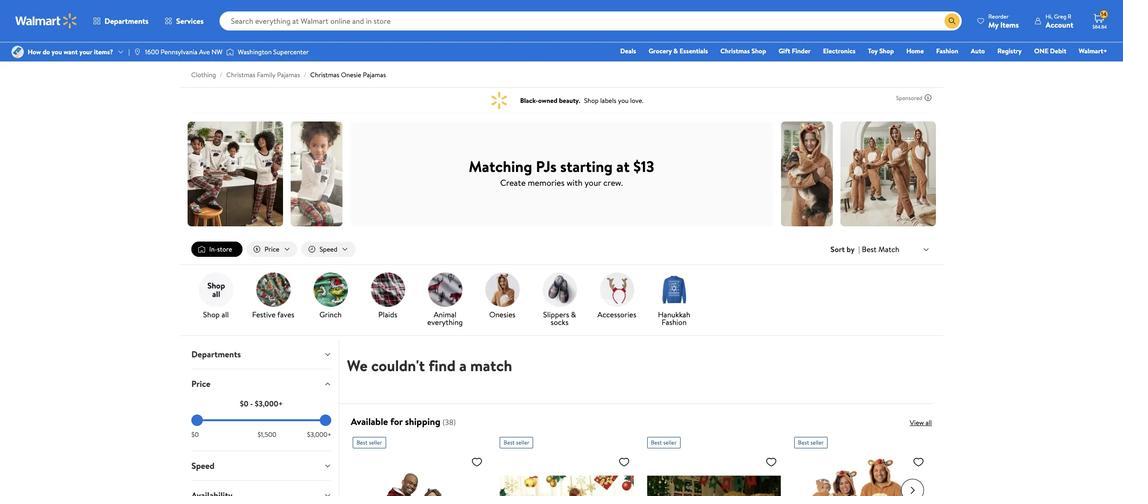 Task type: locate. For each thing, give the bounding box(es) containing it.
matching
[[469, 156, 532, 177]]

add to favorites list, rudolph christmas toddler matching family pajamas union suit, sizes 2t-5t image
[[913, 457, 924, 469]]

0 horizontal spatial all
[[222, 310, 229, 320]]

1 horizontal spatial $0
[[240, 399, 248, 410]]

speed inside 'sort and filter section' element
[[320, 245, 337, 254]]

christmas
[[721, 46, 750, 56], [226, 70, 255, 80], [310, 70, 339, 80]]

 image
[[226, 47, 234, 57]]

gift
[[779, 46, 790, 56]]

tab
[[184, 482, 339, 497]]

1 / from the left
[[220, 70, 222, 80]]

2 seller from the left
[[516, 439, 530, 447]]

shop
[[752, 46, 766, 56], [879, 46, 894, 56], [203, 310, 220, 320]]

1 horizontal spatial christmas
[[310, 70, 339, 80]]

plaids link
[[363, 273, 413, 321]]

speed button up the "grinch" image
[[301, 242, 356, 257]]

all down shop all image
[[222, 310, 229, 320]]

& right grocery
[[674, 46, 678, 56]]

add to favorites list, patpat reindeer christmas family matching pajama for family,size baby-kids-adult ,onesie,unisex image
[[619, 457, 630, 469]]

christmas right essentials
[[721, 46, 750, 56]]

clothing
[[191, 70, 216, 80]]

your right with
[[585, 177, 601, 189]]

0 horizontal spatial price
[[191, 379, 210, 391]]

1 pajamas from the left
[[277, 70, 300, 80]]

(38)
[[443, 418, 456, 428]]

1 horizontal spatial departments
[[191, 349, 241, 361]]

onesies image
[[485, 273, 520, 307]]

1 vertical spatial $3,000+
[[307, 431, 331, 440]]

0 vertical spatial &
[[674, 46, 678, 56]]

speed button
[[301, 242, 356, 257], [184, 452, 339, 481]]

account
[[1046, 19, 1074, 30]]

Search search field
[[219, 11, 962, 31]]

best seller for 2nd product group from left
[[504, 439, 530, 447]]

0 horizontal spatial $0
[[191, 431, 199, 440]]

shop right toy
[[879, 46, 894, 56]]

1 horizontal spatial your
[[585, 177, 601, 189]]

price
[[265, 245, 279, 254], [191, 379, 210, 391]]

1 best seller from the left
[[357, 439, 382, 447]]

toy shop link
[[864, 46, 898, 56]]

christmas shop link
[[716, 46, 771, 56]]

christmas left onesie
[[310, 70, 339, 80]]

seller
[[369, 439, 382, 447], [516, 439, 530, 447], [663, 439, 677, 447], [811, 439, 824, 447]]

shop down shop all image
[[203, 310, 220, 320]]

available for shipping (38)
[[351, 416, 456, 429]]

|
[[128, 47, 130, 57], [859, 244, 860, 255]]

0 vertical spatial speed button
[[301, 242, 356, 257]]

1 vertical spatial fashion
[[662, 318, 687, 328]]

festive faves image
[[256, 273, 290, 307]]

speed button down '$1,500' at the bottom left of page
[[184, 452, 339, 481]]

pajamas right onesie
[[363, 70, 386, 80]]

1 horizontal spatial  image
[[134, 48, 141, 56]]

best seller for 4th product group from right
[[357, 439, 382, 447]]

$0 range field
[[191, 420, 331, 422]]

we couldn't find a match
[[347, 356, 512, 377]]

0 vertical spatial price button
[[247, 242, 298, 257]]

1 horizontal spatial shop
[[752, 46, 766, 56]]

0 horizontal spatial shop
[[203, 310, 220, 320]]

all for view all
[[926, 419, 932, 428]]

best for second product group from the right
[[651, 439, 662, 447]]

registry link
[[993, 46, 1026, 56]]

view all link
[[910, 419, 932, 428]]

1 horizontal spatial &
[[674, 46, 678, 56]]

0 horizontal spatial /
[[220, 70, 222, 80]]

walmart image
[[15, 13, 77, 29]]

your inside matching pjs starting at $13 create memories with your crew.
[[585, 177, 601, 189]]

price button inside 'sort and filter section' element
[[247, 242, 298, 257]]

1 seller from the left
[[369, 439, 382, 447]]

services button
[[157, 10, 212, 32]]

shop for christmas shop
[[752, 46, 766, 56]]

4 best seller from the left
[[798, 439, 824, 447]]

& inside the 'slippers & socks'
[[571, 310, 576, 320]]

how
[[28, 47, 41, 57]]

4 seller from the left
[[811, 439, 824, 447]]

christmas left family
[[226, 70, 255, 80]]

in-store button
[[191, 242, 243, 257]]

festive
[[252, 310, 276, 320]]

fashion down the search icon
[[936, 46, 959, 56]]

1 horizontal spatial /
[[304, 70, 307, 80]]

hanukkah fashion image
[[657, 273, 692, 307]]

pajamas right family
[[277, 70, 300, 80]]

slippers
[[543, 310, 569, 320]]

& for socks
[[571, 310, 576, 320]]

grinch image
[[313, 273, 348, 307]]

4 product group from the left
[[794, 434, 928, 497]]

clear search field text image
[[933, 17, 941, 25]]

1 vertical spatial price
[[191, 379, 210, 391]]

departments inside departments popup button
[[105, 16, 149, 26]]

 image left 1600
[[134, 48, 141, 56]]

fashion down 'hanukkah fashion' image
[[662, 318, 687, 328]]

0 horizontal spatial $3,000+
[[255, 399, 283, 410]]

2 best seller from the left
[[504, 439, 530, 447]]

Walmart Site-Wide search field
[[219, 11, 962, 31]]

1 horizontal spatial |
[[859, 244, 860, 255]]

couldn't
[[371, 356, 425, 377]]

 image left how
[[11, 46, 24, 58]]

0 vertical spatial |
[[128, 47, 130, 57]]

best
[[862, 244, 877, 255], [357, 439, 368, 447], [504, 439, 515, 447], [651, 439, 662, 447], [798, 439, 809, 447]]

washington supercenter
[[238, 47, 309, 57]]

christmas family pajamas link
[[226, 70, 300, 80]]

1 vertical spatial $0
[[191, 431, 199, 440]]

/ right "clothing"
[[220, 70, 222, 80]]

1 vertical spatial departments
[[191, 349, 241, 361]]

washington
[[238, 47, 272, 57]]

shop left gift
[[752, 46, 766, 56]]

$0 for $0 - $3,000+
[[240, 399, 248, 410]]

fashion inside hanukkah fashion
[[662, 318, 687, 328]]

0 vertical spatial all
[[222, 310, 229, 320]]

0 horizontal spatial  image
[[11, 46, 24, 58]]

0 vertical spatial price
[[265, 245, 279, 254]]

14
[[1101, 10, 1107, 18]]

speed tab
[[184, 452, 339, 481]]

shop all image
[[199, 273, 233, 307]]

1 horizontal spatial pajamas
[[363, 70, 386, 80]]

at
[[616, 156, 630, 177]]

plaids
[[378, 310, 397, 320]]

1 horizontal spatial all
[[926, 419, 932, 428]]

your
[[79, 47, 92, 57], [585, 177, 601, 189]]

best inside dropdown button
[[862, 244, 877, 255]]

$1,500
[[257, 431, 276, 440]]

0 vertical spatial speed
[[320, 245, 337, 254]]

festive faves link
[[248, 273, 298, 321]]

pennsylvania
[[161, 47, 197, 57]]

0 vertical spatial your
[[79, 47, 92, 57]]

shop inside "link"
[[879, 46, 894, 56]]

starting
[[560, 156, 613, 177]]

1 vertical spatial |
[[859, 244, 860, 255]]

1 vertical spatial speed
[[191, 461, 214, 473]]

price button
[[247, 242, 298, 257], [184, 370, 339, 399]]

price inside 'sort and filter section' element
[[265, 245, 279, 254]]

1 product group from the left
[[353, 434, 487, 497]]

want
[[64, 47, 78, 57]]

animal everything
[[427, 310, 463, 328]]

1 vertical spatial &
[[571, 310, 576, 320]]

speed
[[320, 245, 337, 254], [191, 461, 214, 473]]

your right want
[[79, 47, 92, 57]]

departments down shop all
[[191, 349, 241, 361]]

best seller
[[357, 439, 382, 447], [504, 439, 530, 447], [651, 439, 677, 447], [798, 439, 824, 447]]

1 vertical spatial your
[[585, 177, 601, 189]]

2 product group from the left
[[500, 434, 634, 497]]

price inside tab
[[191, 379, 210, 391]]

sort and filter section element
[[180, 234, 944, 265]]

create
[[500, 177, 526, 189]]

1 horizontal spatial speed
[[320, 245, 337, 254]]

match
[[879, 244, 900, 255]]

0 horizontal spatial pajamas
[[277, 70, 300, 80]]

reorder
[[989, 12, 1009, 20]]

0 horizontal spatial christmas
[[226, 70, 255, 80]]

& right socks
[[571, 310, 576, 320]]

1 vertical spatial all
[[926, 419, 932, 428]]

speed inside tab
[[191, 461, 214, 473]]

0 horizontal spatial departments
[[105, 16, 149, 26]]

 image
[[11, 46, 24, 58], [134, 48, 141, 56]]

product group
[[353, 434, 487, 497], [500, 434, 634, 497], [647, 434, 781, 497], [794, 434, 928, 497]]

greg
[[1054, 12, 1067, 20]]

1 vertical spatial price button
[[184, 370, 339, 399]]

sort by |
[[831, 244, 860, 255]]

price button down the departments tab
[[184, 370, 339, 399]]

0 vertical spatial fashion
[[936, 46, 959, 56]]

0 horizontal spatial |
[[128, 47, 130, 57]]

accessories link
[[592, 273, 642, 321]]

0 horizontal spatial speed
[[191, 461, 214, 473]]

shop all link
[[191, 273, 241, 321]]

| right by
[[859, 244, 860, 255]]

/ down supercenter
[[304, 70, 307, 80]]

3 best seller from the left
[[651, 439, 677, 447]]

for
[[390, 416, 403, 429]]

0 horizontal spatial fashion
[[662, 318, 687, 328]]

1 horizontal spatial $3,000+
[[307, 431, 331, 440]]

in-store
[[209, 245, 232, 254]]

walmart+
[[1079, 46, 1108, 56]]

grocery & essentials
[[649, 46, 708, 56]]

services
[[176, 16, 204, 26]]

$3,000+
[[255, 399, 283, 410], [307, 431, 331, 440]]

0 horizontal spatial your
[[79, 47, 92, 57]]

best seller for first product group from the right
[[798, 439, 824, 447]]

| left 1600
[[128, 47, 130, 57]]

accessories image
[[600, 273, 634, 307]]

grocery & essentials link
[[644, 46, 712, 56]]

0 vertical spatial $0
[[240, 399, 248, 410]]

grocery
[[649, 46, 672, 56]]

1 horizontal spatial price
[[265, 245, 279, 254]]

price button up the festive faves image
[[247, 242, 298, 257]]

fashion
[[936, 46, 959, 56], [662, 318, 687, 328]]

auto
[[971, 46, 985, 56]]

all right view
[[926, 419, 932, 428]]

0 vertical spatial departments
[[105, 16, 149, 26]]

2 horizontal spatial shop
[[879, 46, 894, 56]]

3 seller from the left
[[663, 439, 677, 447]]

departments inside departments dropdown button
[[191, 349, 241, 361]]

matching pjs starting at $13 create memories with your crew.
[[469, 156, 654, 189]]

departments tab
[[184, 340, 339, 370]]

 image for how
[[11, 46, 24, 58]]

0 horizontal spatial &
[[571, 310, 576, 320]]

r
[[1068, 12, 1072, 20]]

departments up items?
[[105, 16, 149, 26]]

2 horizontal spatial christmas
[[721, 46, 750, 56]]

$0 for $0
[[191, 431, 199, 440]]



Task type: vqa. For each thing, say whether or not it's contained in the screenshot.
Figures
no



Task type: describe. For each thing, give the bounding box(es) containing it.
clothing link
[[191, 70, 216, 80]]

hanukkah fashion link
[[649, 273, 699, 328]]

next slide for available for shipping list image
[[902, 480, 924, 497]]

animal everything image
[[428, 273, 462, 307]]

one
[[1034, 46, 1049, 56]]

deals link
[[616, 46, 641, 56]]

ave
[[199, 47, 210, 57]]

shop for toy shop
[[879, 46, 894, 56]]

my
[[989, 19, 999, 30]]

hanukkah fashion
[[658, 310, 691, 328]]

memories
[[528, 177, 565, 189]]

gift finder link
[[774, 46, 815, 56]]

1 horizontal spatial fashion
[[936, 46, 959, 56]]

by
[[847, 244, 855, 255]]

toy
[[868, 46, 878, 56]]

view all
[[910, 419, 932, 428]]

nw
[[212, 47, 223, 57]]

$3000 range field
[[191, 420, 331, 422]]

gift finder
[[779, 46, 811, 56]]

store
[[217, 245, 232, 254]]

best for 4th product group from right
[[357, 439, 368, 447]]

-
[[250, 399, 253, 410]]

crew.
[[603, 177, 623, 189]]

best match
[[862, 244, 900, 255]]

how do you want your items?
[[28, 47, 113, 57]]

2 / from the left
[[304, 70, 307, 80]]

onesies link
[[478, 273, 527, 321]]

& for essentials
[[674, 46, 678, 56]]

seller for 2nd product group from left
[[516, 439, 530, 447]]

shop all
[[203, 310, 229, 320]]

find
[[429, 356, 456, 377]]

with
[[567, 177, 583, 189]]

essentials
[[680, 46, 708, 56]]

best for 2nd product group from left
[[504, 439, 515, 447]]

one debit
[[1034, 46, 1067, 56]]

available
[[351, 416, 388, 429]]

match
[[470, 356, 512, 377]]

items
[[1001, 19, 1019, 30]]

all for shop all
[[222, 310, 229, 320]]

grinch
[[319, 310, 342, 320]]

1600 pennsylvania ave nw
[[145, 47, 223, 57]]

$0 - $3,000+
[[240, 399, 283, 410]]

departments button
[[184, 340, 339, 370]]

items?
[[94, 47, 113, 57]]

everything
[[427, 318, 463, 328]]

seller for 4th product group from right
[[369, 439, 382, 447]]

price tab
[[184, 370, 339, 399]]

home link
[[902, 46, 928, 56]]

auto link
[[967, 46, 990, 56]]

festive faves
[[252, 310, 294, 320]]

add to favorites list, patpat baby pajamas coveralls christmas dinosaur costume family pjs matching set one piece green hooded sleep union suit image
[[766, 457, 777, 469]]

hi, greg r account
[[1046, 12, 1074, 30]]

seller for second product group from the right
[[663, 439, 677, 447]]

search icon image
[[949, 17, 956, 25]]

a
[[459, 356, 467, 377]]

matching pjs starting at $13 image
[[187, 122, 936, 227]]

electronics
[[823, 46, 856, 56]]

clothing / christmas family pajamas / christmas onesie pajamas
[[191, 70, 386, 80]]

christmas onesie pajamas link
[[310, 70, 386, 80]]

3 product group from the left
[[647, 434, 781, 497]]

$84.84
[[1093, 23, 1107, 30]]

shipping
[[405, 416, 441, 429]]

jolly jammies pets buffalo plaid matching family pajamas bandana image
[[353, 453, 487, 497]]

animal
[[434, 310, 457, 320]]

| inside 'sort and filter section' element
[[859, 244, 860, 255]]

patpat reindeer christmas family matching pajama for family,size baby-kids-adult ,onesie,unisex image
[[500, 453, 634, 497]]

christmas shop
[[721, 46, 766, 56]]

hi,
[[1046, 12, 1053, 20]]

home
[[907, 46, 924, 56]]

we
[[347, 356, 368, 377]]

best match button
[[860, 243, 932, 256]]

2 pajamas from the left
[[363, 70, 386, 80]]

deals
[[620, 46, 636, 56]]

slippers & socks
[[543, 310, 576, 328]]

onesie
[[341, 70, 361, 80]]

ad disclaimer and feedback for skylinedisplayad image
[[924, 94, 932, 102]]

registry
[[998, 46, 1022, 56]]

socks
[[551, 318, 569, 328]]

departments button
[[85, 10, 157, 32]]

grinch link
[[306, 273, 355, 321]]

best seller for second product group from the right
[[651, 439, 677, 447]]

hanukkah
[[658, 310, 691, 320]]

add to favorites list, jolly jammies pets buffalo plaid matching family pajamas bandana image
[[471, 457, 483, 469]]

walmart+ link
[[1075, 46, 1112, 56]]

patpat baby pajamas coveralls christmas dinosaur costume family pjs matching set one piece green hooded sleep union suit image
[[647, 453, 781, 497]]

sort
[[831, 244, 845, 255]]

seller for first product group from the right
[[811, 439, 824, 447]]

rudolph christmas toddler matching family pajamas union suit, sizes 2t-5t image
[[794, 453, 928, 497]]

plaids image
[[371, 273, 405, 307]]

faves
[[277, 310, 294, 320]]

speed button inside 'sort and filter section' element
[[301, 242, 356, 257]]

view
[[910, 419, 924, 428]]

1 vertical spatial speed button
[[184, 452, 339, 481]]

 image for 1600
[[134, 48, 141, 56]]

reorder my items
[[989, 12, 1019, 30]]

one debit link
[[1030, 46, 1071, 56]]

toy shop
[[868, 46, 894, 56]]

debit
[[1050, 46, 1067, 56]]

sponsored
[[896, 94, 923, 102]]

family
[[257, 70, 275, 80]]

do
[[43, 47, 50, 57]]

slippers & socks image
[[543, 273, 577, 307]]

0 vertical spatial $3,000+
[[255, 399, 283, 410]]

finder
[[792, 46, 811, 56]]

slippers & socks link
[[535, 273, 585, 328]]

electronics link
[[819, 46, 860, 56]]

best for first product group from the right
[[798, 439, 809, 447]]



